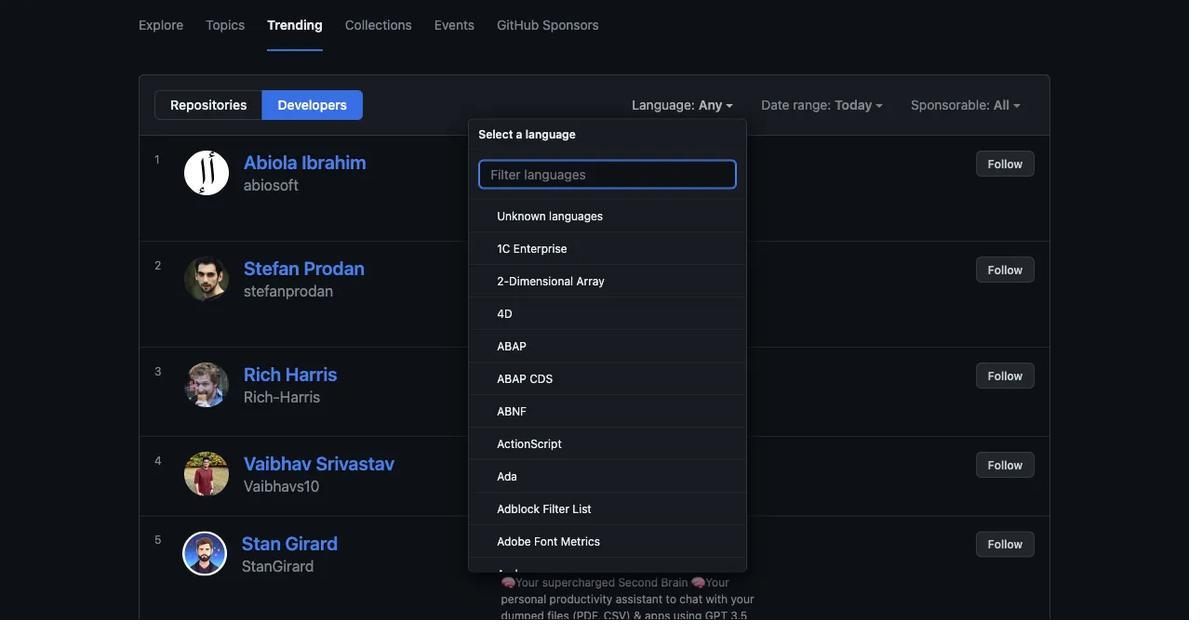 Task type: locate. For each thing, give the bounding box(es) containing it.
repo down abap link
[[577, 365, 606, 378]]

repo down 'list'
[[575, 534, 605, 547]]

repo image inside "degit" link
[[503, 387, 518, 402]]

flame image for prodan
[[503, 257, 518, 272]]

menu
[[468, 119, 748, 621]]

abiosoft link
[[244, 176, 299, 194]]

manager
[[610, 302, 656, 315]]

quivr link
[[501, 553, 559, 571]]

flame image down 1c
[[503, 257, 518, 272]]

stangirard link
[[242, 558, 314, 575]]

is
[[541, 302, 550, 315]]

flame image up "degit" link
[[503, 363, 518, 378]]

repo image for ibrahim
[[503, 175, 518, 189]]

repo image up adblock
[[503, 476, 518, 491]]

2 by from the left
[[661, 318, 674, 331]]

popular up 2-dimensional array
[[521, 259, 574, 272]]

abap for abap
[[497, 339, 527, 352]]

popular for girard
[[520, 534, 572, 547]]

your up personal
[[516, 577, 539, 590]]

and
[[593, 318, 613, 331]]

0 horizontal spatial 🧠
[[501, 577, 513, 590]]

1 horizontal spatial your
[[706, 577, 730, 590]]

adobe font metrics link
[[469, 526, 747, 558]]

menu containing select a language
[[468, 119, 748, 621]]

by down for
[[661, 318, 674, 331]]

ada
[[497, 470, 518, 483]]

repo image inside timoni link
[[503, 281, 518, 296]]

with inside container runtimes on macos (and linux) with minimal setup
[[726, 196, 748, 209]]

vaibhav srivastav vaibhavs10
[[244, 453, 395, 496]]

abap
[[497, 339, 527, 352], [497, 372, 527, 385]]

2 link
[[155, 257, 169, 333]]

popular repo up quivr on the left bottom
[[520, 534, 605, 547]]

repo image up timoni
[[503, 281, 518, 296]]

repo image up container
[[503, 175, 518, 189]]

with up gpt
[[706, 594, 728, 607]]

2 🧠 from the left
[[692, 577, 703, 590]]

straightforward
[[503, 408, 585, 421]]

0 vertical spatial a
[[516, 128, 523, 141]]

2-dimensional array link
[[469, 265, 747, 297]]

flame image up ada
[[503, 452, 518, 467]]

cds
[[530, 372, 553, 385]]

harris down rich harris link at the left bottom of page
[[280, 389, 321, 406]]

popular down actionscript
[[521, 454, 574, 467]]

rich-harris link
[[244, 389, 321, 406]]

🧠 down repo image
[[501, 577, 513, 590]]

4
[[155, 454, 162, 467]]

2 abap from the top
[[497, 372, 527, 385]]

repo up runtimes
[[577, 153, 606, 166]]

a inside timoni is a package manager for kubernetes, powered by cue and inspired by helm.
[[553, 302, 559, 315]]

sponsors
[[543, 17, 599, 32]]

2-dimensional array
[[497, 274, 605, 287]]

1
[[155, 153, 160, 166]]

flame image for harris
[[503, 363, 518, 378]]

popular for harris
[[521, 365, 574, 378]]

4d
[[497, 307, 513, 320]]

@vaibhavs10 image
[[184, 452, 229, 497]]

unknown languages link
[[469, 200, 747, 232]]

repo image up abnf
[[503, 387, 518, 402]]

3 repo image from the top
[[503, 387, 518, 402]]

popular repo up degit
[[521, 365, 606, 378]]

a
[[516, 128, 523, 141], [553, 302, 559, 315]]

abap left cds
[[497, 372, 527, 385]]

repo for abiola ibrahim
[[577, 153, 606, 166]]

degit link
[[503, 384, 561, 402]]

filter
[[543, 502, 570, 515]]

repo
[[577, 153, 606, 166], [577, 259, 606, 272], [577, 365, 606, 378], [577, 454, 606, 467], [575, 534, 605, 547]]

repo up the array
[[577, 259, 606, 272]]

repo image
[[503, 175, 518, 189], [503, 281, 518, 296], [503, 387, 518, 402], [503, 476, 518, 491]]

supercharged
[[543, 577, 615, 590]]

flame image up repo image
[[501, 532, 516, 547]]

kubernetes,
[[677, 302, 740, 315]]

abap link
[[469, 330, 747, 363]]

4 link
[[155, 452, 169, 502]]

popular up 'colima'
[[521, 153, 574, 166]]

macos
[[623, 196, 660, 209]]

girard
[[285, 533, 338, 554]]

harris up rich-harris link
[[286, 364, 337, 385]]

popular repo for vaibhav srivastav
[[521, 454, 606, 467]]

productivity
[[550, 594, 613, 607]]

(and
[[664, 196, 687, 209]]

repo image inside colima link
[[503, 175, 518, 189]]

2 repo image from the top
[[503, 281, 518, 296]]

popular repo down actionscript
[[521, 454, 606, 467]]

abap down powered
[[497, 339, 527, 352]]

1 horizontal spatial 🧠
[[692, 577, 703, 590]]

container
[[503, 196, 554, 209]]

1 vertical spatial a
[[553, 302, 559, 315]]

1 horizontal spatial by
[[661, 318, 674, 331]]

list
[[573, 502, 592, 515]]

popular repo up 'colima'
[[521, 153, 606, 166]]

gpt
[[706, 610, 728, 621]]

🧠 up chat in the bottom right of the page
[[692, 577, 703, 590]]

sponsorable:
[[911, 97, 991, 113]]

with inside 🧠 your supercharged second brain 🧠 your personal productivity assistant to chat with your dumped files (pdf, csv) & apps using gpt 3
[[706, 594, 728, 607]]

popular up quivr on the left bottom
[[520, 534, 572, 547]]

0 vertical spatial with
[[726, 196, 748, 209]]

0 vertical spatial abap
[[497, 339, 527, 352]]

0 horizontal spatial by
[[551, 318, 564, 331]]

by left cue
[[551, 318, 564, 331]]

for
[[659, 302, 674, 315]]

language
[[526, 128, 576, 141]]

flame image for girard
[[501, 532, 516, 547]]

linux)
[[691, 196, 723, 209]]

1 vertical spatial harris
[[280, 389, 321, 406]]

package
[[562, 302, 607, 315]]

1 abap from the top
[[497, 339, 527, 352]]

vaibhavs10 link
[[244, 478, 320, 496]]

flame image
[[503, 151, 518, 166], [503, 257, 518, 272], [503, 363, 518, 378], [503, 452, 518, 467], [501, 532, 516, 547]]

select
[[479, 128, 513, 141]]

with right linux)
[[726, 196, 748, 209]]

rich
[[244, 364, 281, 385]]

collections link
[[345, 0, 412, 51]]

your
[[731, 594, 755, 607]]

explore link
[[139, 0, 184, 51]]

(pdf,
[[573, 610, 601, 621]]

stangirard
[[242, 558, 314, 575]]

repo down straightforward project scaffolding
[[577, 454, 606, 467]]

with
[[726, 196, 748, 209], [706, 594, 728, 607]]

1 repo image from the top
[[503, 175, 518, 189]]

scaffolding
[[628, 408, 687, 421]]

repo image
[[501, 556, 516, 571]]

1 vertical spatial abap
[[497, 372, 527, 385]]

second
[[619, 577, 658, 590]]

flame image down select
[[503, 151, 518, 166]]

Follow Rich-Harris submit
[[976, 363, 1035, 389]]

using
[[674, 610, 702, 621]]

timoni
[[521, 278, 569, 296]]

adobe font metrics
[[497, 535, 600, 548]]

assistant
[[616, 594, 663, 607]]

project
[[588, 408, 625, 421]]

cue
[[567, 318, 590, 331]]

1 🧠 from the left
[[501, 577, 513, 590]]

popular repo for rich harris
[[521, 365, 606, 378]]

range:
[[793, 97, 832, 113]]

your up gpt
[[706, 577, 730, 590]]

a right select
[[516, 128, 523, 141]]

Type or choose a language text field
[[479, 160, 738, 189]]

@rich harris image
[[184, 363, 229, 408]]

adobe
[[497, 535, 531, 548]]

repo for vaibhav srivastav
[[577, 454, 606, 467]]

abap cds link
[[469, 363, 747, 395]]

trending
[[267, 17, 323, 32]]

stefan prodan stefanprodan
[[244, 257, 365, 300]]

4 repo image from the top
[[503, 476, 518, 491]]

brain
[[661, 577, 688, 590]]

2
[[155, 259, 161, 272]]

popular repo
[[521, 153, 606, 166], [521, 259, 606, 272], [521, 365, 606, 378], [521, 454, 606, 467], [520, 534, 605, 547]]

agda
[[497, 567, 524, 580]]

language: any
[[632, 97, 726, 113]]

1 vertical spatial with
[[706, 594, 728, 607]]

abap for abap cds
[[497, 372, 527, 385]]

1 horizontal spatial a
[[553, 302, 559, 315]]

popular repo up 2-dimensional array
[[521, 259, 606, 272]]

popular up degit
[[521, 365, 574, 378]]

a right is
[[553, 302, 559, 315]]

timoni
[[503, 302, 538, 315]]

0 horizontal spatial your
[[516, 577, 539, 590]]



Task type: describe. For each thing, give the bounding box(es) containing it.
1 by from the left
[[551, 318, 564, 331]]

topics link
[[206, 0, 245, 51]]

adblock filter list
[[497, 502, 592, 515]]

today
[[835, 97, 873, 113]]

@abiosoft image
[[184, 151, 229, 196]]

0 vertical spatial harris
[[286, 364, 337, 385]]

chat
[[680, 594, 703, 607]]

Follow Vaibhavs10 submit
[[976, 452, 1035, 479]]

1c enterprise
[[497, 242, 568, 255]]

apps
[[645, 610, 671, 621]]

flame image for srivastav
[[503, 452, 518, 467]]

@stangirard image
[[182, 532, 227, 577]]

select a language
[[479, 128, 576, 141]]

1c enterprise link
[[469, 232, 747, 265]]

colima
[[521, 172, 571, 189]]

popular for srivastav
[[521, 454, 574, 467]]

github
[[497, 17, 539, 32]]

popular repo for stefan prodan
[[521, 259, 606, 272]]

stan girard stangirard
[[242, 533, 338, 575]]

abnf link
[[469, 395, 747, 428]]

minimal
[[503, 212, 543, 225]]

4d link
[[469, 297, 747, 330]]

ibrahim
[[302, 151, 366, 173]]

repo image for harris
[[503, 387, 518, 402]]

1 your from the left
[[516, 577, 539, 590]]

degit
[[521, 384, 561, 402]]

0 horizontal spatial a
[[516, 128, 523, 141]]

dimensional
[[509, 274, 574, 287]]

collections
[[345, 17, 412, 32]]

stan girard link
[[242, 533, 338, 554]]

stefanprodan
[[244, 283, 333, 300]]

repo for stefan prodan
[[577, 259, 606, 272]]

agda link
[[469, 558, 747, 591]]

explore
[[139, 17, 184, 32]]

abiola ibrahim link
[[244, 151, 366, 173]]

date range: today
[[762, 97, 876, 113]]

popular repo for stan girard
[[520, 534, 605, 547]]

abiola ibrahim abiosoft
[[244, 151, 366, 194]]

vaibhav srivastav link
[[244, 453, 395, 475]]

popular repo for abiola ibrahim
[[521, 153, 606, 166]]

stefan
[[244, 257, 300, 279]]

container runtimes on macos (and linux) with minimal setup
[[503, 196, 748, 225]]

flame image for ibrahim
[[503, 151, 518, 166]]

vaibhavs10
[[244, 478, 320, 496]]

on
[[606, 196, 619, 209]]

Follow abiosoft submit
[[976, 151, 1035, 177]]

repositories link
[[155, 90, 263, 120]]

2 your from the left
[[706, 577, 730, 590]]

adblock filter list link
[[469, 493, 747, 526]]

date
[[762, 97, 790, 113]]

unknown
[[497, 209, 546, 222]]

adblock
[[497, 502, 540, 515]]

personal
[[501, 594, 547, 607]]

metrics
[[561, 535, 600, 548]]

actionscript link
[[469, 428, 747, 460]]

topics
[[206, 17, 245, 32]]

abnf
[[497, 405, 527, 418]]

stefan prodan link
[[244, 257, 365, 279]]

🧠 your supercharged second brain 🧠 your personal productivity assistant to chat with your dumped files (pdf, csv) & apps using gpt 3
[[501, 577, 755, 621]]

github sponsors link
[[497, 0, 599, 51]]

ada link
[[469, 460, 747, 493]]

helm.
[[677, 318, 707, 331]]

languages
[[549, 209, 603, 222]]

srivastav
[[316, 453, 395, 475]]

enterprise
[[514, 242, 568, 255]]

events link
[[435, 0, 475, 51]]

&
[[634, 610, 642, 621]]

2-
[[497, 274, 509, 287]]

inspired
[[616, 318, 658, 331]]

abiola
[[244, 151, 298, 173]]

unknown languages
[[497, 209, 603, 222]]

rich-
[[244, 389, 280, 406]]

3 link
[[155, 363, 169, 423]]

repo for stan girard
[[575, 534, 605, 547]]

actionscript
[[497, 437, 562, 450]]

font
[[534, 535, 558, 548]]

1c
[[497, 242, 511, 255]]

powered
[[503, 318, 548, 331]]

timoni is a package manager for kubernetes, powered by cue and inspired by helm.
[[503, 302, 740, 331]]

Follow StanGirard submit
[[976, 532, 1035, 558]]

colima link
[[503, 171, 571, 190]]

popular for prodan
[[521, 259, 574, 272]]

repo for rich harris
[[577, 365, 606, 378]]

5
[[155, 534, 161, 547]]

github sponsors
[[497, 17, 599, 32]]

timoni link
[[503, 277, 569, 296]]

prodan
[[304, 257, 365, 279]]

repo image for srivastav
[[503, 476, 518, 491]]

abiosoft
[[244, 176, 299, 194]]

Follow stefanprodan submit
[[976, 257, 1035, 283]]

popular for ibrahim
[[521, 153, 574, 166]]

3
[[155, 365, 162, 378]]

repo image for prodan
[[503, 281, 518, 296]]

@stefanprodan image
[[184, 257, 229, 302]]

vaibhav
[[244, 453, 312, 475]]



Task type: vqa. For each thing, say whether or not it's contained in the screenshot.


